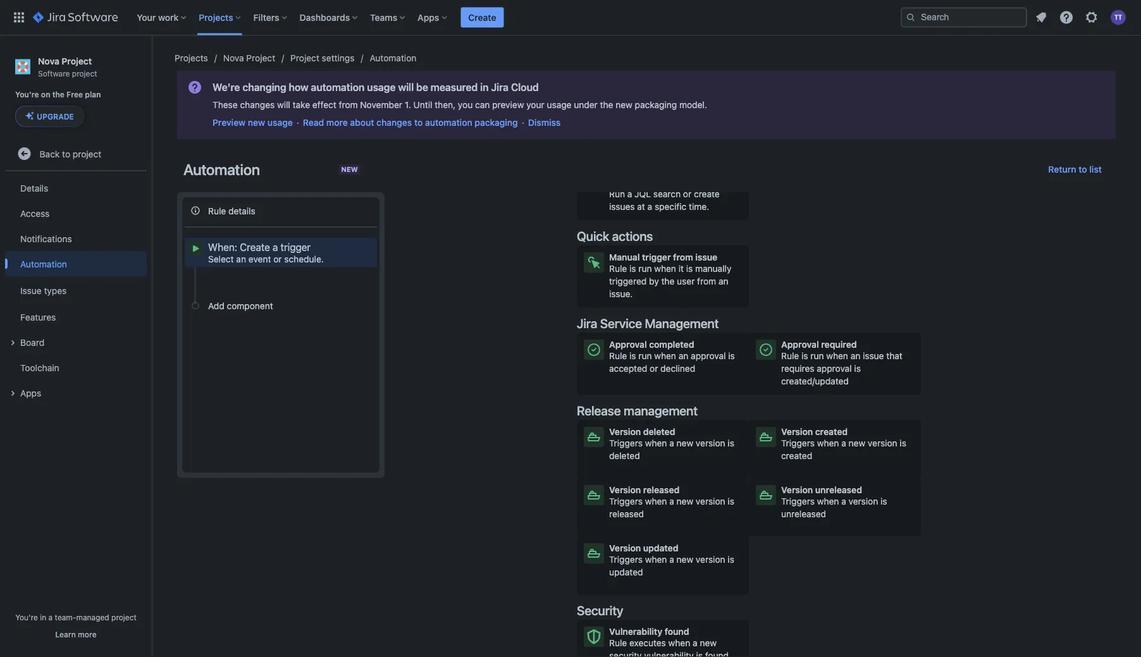 Task type: locate. For each thing, give the bounding box(es) containing it.
to down until
[[415, 117, 423, 128]]

create right apps dropdown button
[[469, 12, 497, 22]]

2 horizontal spatial project
[[291, 53, 320, 63]]

to inside button
[[1079, 164, 1088, 175]]

nova up software
[[38, 56, 59, 66]]

changes
[[240, 100, 275, 110], [377, 117, 412, 128]]

triggers inside version deleted triggers when a new version is deleted
[[610, 438, 643, 449]]

apps inside dropdown button
[[418, 12, 440, 22]]

expand image inside apps button
[[5, 386, 20, 401]]

2 vertical spatial automation
[[20, 259, 67, 269]]

or left declined
[[650, 364, 659, 374]]

in inside we're changing how automation usage will be measured in jira cloud these changes will take effect from november 1. until then, you can preview your usage under the new packaging model.
[[481, 81, 489, 93]]

packaging
[[635, 100, 677, 110], [475, 117, 518, 128]]

create up event
[[240, 241, 270, 254]]

version inside version updated triggers when a new version is updated
[[696, 555, 726, 565]]

1 horizontal spatial from
[[674, 252, 694, 263]]

when down management on the right of the page
[[646, 438, 667, 449]]

0 horizontal spatial create
[[240, 241, 270, 254]]

apps right the teams dropdown button
[[418, 12, 440, 22]]

an
[[236, 254, 246, 264], [719, 276, 729, 287], [679, 351, 689, 361], [851, 351, 861, 361]]

approval inside "approval required rule is run when an issue that requires approval is created/updated"
[[782, 340, 820, 350]]

a inside version released triggers when a new version is released
[[670, 497, 675, 507]]

issue up manually
[[696, 252, 718, 263]]

approval inside approval completed rule is run when an approval is accepted or declined
[[691, 351, 726, 361]]

a up version unreleased triggers when a version is unreleased
[[842, 438, 847, 449]]

version created triggers when a new version is created
[[782, 427, 907, 461]]

run inside approval completed rule is run when an approval is accepted or declined
[[639, 351, 652, 361]]

0 vertical spatial or
[[684, 189, 692, 199]]

version inside version created triggers when a new version is created
[[782, 427, 814, 437]]

packaging down preview
[[475, 117, 518, 128]]

0 horizontal spatial apps
[[20, 388, 41, 398]]

0 horizontal spatial ·
[[297, 117, 299, 128]]

2 approval from the left
[[782, 340, 820, 350]]

triggered
[[610, 276, 647, 287]]

run inside manual trigger from issue rule is run when it is manually triggered by the user from an issue.
[[639, 264, 652, 274]]

0 vertical spatial create
[[469, 12, 497, 22]]

2 horizontal spatial from
[[698, 276, 717, 287]]

or
[[684, 189, 692, 199], [274, 254, 282, 264], [650, 364, 659, 374]]

new right under
[[616, 100, 633, 110]]

version inside version deleted triggers when a new version is deleted
[[696, 438, 726, 449]]

0 vertical spatial approval
[[691, 351, 726, 361]]

select
[[208, 254, 234, 264]]

a
[[679, 176, 684, 187], [628, 189, 633, 199], [648, 202, 653, 212], [273, 241, 278, 254], [670, 438, 675, 449], [842, 438, 847, 449], [670, 497, 675, 507], [842, 497, 847, 507], [670, 555, 675, 565], [48, 613, 53, 622], [693, 638, 698, 649]]

0 vertical spatial automation link
[[370, 51, 417, 66]]

triggers
[[610, 438, 643, 449], [782, 438, 815, 449], [610, 497, 643, 507], [782, 497, 815, 507], [610, 555, 643, 565]]

jira left service
[[577, 316, 598, 331]]

from up it
[[674, 252, 694, 263]]

automation link up types
[[5, 251, 147, 277]]

automation link down the teams dropdown button
[[370, 51, 417, 66]]

rule inside vulnerability found rule executes when a new security vulnerability is found.
[[610, 638, 627, 649]]

to left list
[[1079, 164, 1088, 175]]

Search field
[[901, 7, 1028, 28]]

project
[[246, 53, 275, 63], [291, 53, 320, 63], [62, 56, 92, 66]]

executes rule on a schedule: run a jql search or create issues at a specific time. button
[[577, 158, 749, 220]]

schedule:
[[687, 176, 726, 187]]

the inside we're changing how automation usage will be measured in jira cloud these changes will take effect from november 1. until then, you can preview your usage under the new packaging model.
[[600, 100, 614, 110]]

0 vertical spatial you're
[[15, 90, 39, 99]]

apps inside button
[[20, 388, 41, 398]]

rule inside approval completed rule is run when an approval is accepted or declined
[[610, 351, 627, 361]]

or up time. at the top of the page
[[684, 189, 692, 199]]

automation up effect
[[311, 81, 365, 93]]

rule up requires
[[782, 351, 800, 361]]

required
[[822, 340, 857, 350]]

changes up preview new usage button
[[240, 100, 275, 110]]

released
[[644, 485, 680, 496], [610, 509, 644, 520]]

usage down take
[[268, 117, 293, 128]]

apps button
[[5, 381, 147, 406]]

new down version deleted triggers when a new version is deleted in the right of the page
[[677, 497, 694, 507]]

0 vertical spatial on
[[41, 90, 50, 99]]

0 vertical spatial will
[[398, 81, 414, 93]]

projects right sidebar navigation icon
[[175, 53, 208, 63]]

issue inside manual trigger from issue rule is run when it is manually triggered by the user from an issue.
[[696, 252, 718, 263]]

executes
[[610, 176, 647, 187]]

when inside manual trigger from issue rule is run when it is manually triggered by the user from an issue.
[[655, 264, 677, 274]]

1 vertical spatial automation link
[[5, 251, 147, 277]]

1 vertical spatial automation
[[184, 161, 260, 179]]

usage
[[367, 81, 396, 93], [547, 100, 572, 110], [268, 117, 293, 128]]

1 horizontal spatial apps
[[418, 12, 440, 22]]

0 horizontal spatial changes
[[240, 100, 275, 110]]

in up the can
[[481, 81, 489, 93]]

automation link for notifications
[[5, 251, 147, 277]]

issue.
[[610, 289, 633, 299]]

projects link
[[175, 51, 208, 66]]

automation down the teams dropdown button
[[370, 53, 417, 63]]

project inside the nova project software project
[[72, 69, 97, 78]]

1 vertical spatial create
[[240, 241, 270, 254]]

features
[[20, 312, 56, 322]]

0 vertical spatial the
[[52, 90, 65, 99]]

0 vertical spatial from
[[339, 100, 358, 110]]

jira software image
[[33, 10, 118, 25], [33, 10, 118, 25]]

1 vertical spatial the
[[600, 100, 614, 110]]

2 horizontal spatial automation
[[370, 53, 417, 63]]

triggers inside version unreleased triggers when a version is unreleased
[[782, 497, 815, 507]]

1 horizontal spatial changes
[[377, 117, 412, 128]]

measured
[[431, 81, 478, 93]]

when down completed on the bottom
[[655, 351, 677, 361]]

approval up requires
[[782, 340, 820, 350]]

version inside version released triggers when a new version is released
[[696, 497, 726, 507]]

0 horizontal spatial usage
[[268, 117, 293, 128]]

project inside nova project link
[[246, 53, 275, 63]]

rule up accepted
[[610, 351, 627, 361]]

schedule.
[[284, 254, 324, 264]]

0 horizontal spatial jira
[[491, 81, 509, 93]]

0 horizontal spatial will
[[277, 100, 290, 110]]

november
[[360, 100, 403, 110]]

1 horizontal spatial jira
[[577, 316, 598, 331]]

it
[[679, 264, 684, 274]]

settings image
[[1085, 10, 1100, 25]]

usage up dismiss
[[547, 100, 572, 110]]

run up accepted
[[639, 351, 652, 361]]

· left dismiss
[[522, 117, 525, 128]]

automation down the then,
[[425, 117, 473, 128]]

1 vertical spatial expand image
[[5, 386, 20, 401]]

triggers for triggers when a version is unreleased
[[782, 497, 815, 507]]

apps down toolchain
[[20, 388, 41, 398]]

automation up the rule details
[[184, 161, 260, 179]]

dismiss
[[528, 117, 561, 128]]

more down effect
[[327, 117, 348, 128]]

is inside version deleted triggers when a new version is deleted
[[728, 438, 735, 449]]

·
[[297, 117, 299, 128], [522, 117, 525, 128]]

changes inside we're changing how automation usage will be measured in jira cloud these changes will take effect from november 1. until then, you can preview your usage under the new packaging model.
[[240, 100, 275, 110]]

0 vertical spatial apps
[[418, 12, 440, 22]]

0 vertical spatial unreleased
[[816, 485, 863, 496]]

more down managed
[[78, 630, 97, 639]]

1 vertical spatial created
[[782, 451, 813, 461]]

under
[[574, 100, 598, 110]]

0 horizontal spatial approval
[[691, 351, 726, 361]]

project up changing
[[246, 53, 275, 63]]

version for version released triggers when a new version is released
[[696, 497, 726, 507]]

1 vertical spatial on
[[667, 176, 677, 187]]

a down version created triggers when a new version is created
[[842, 497, 847, 507]]

0 vertical spatial to
[[415, 117, 423, 128]]

rule inside "approval required rule is run when an issue that requires approval is created/updated"
[[782, 351, 800, 361]]

1 horizontal spatial created
[[816, 427, 848, 437]]

return
[[1049, 164, 1077, 175]]

version inside version unreleased triggers when a version is unreleased
[[782, 485, 814, 496]]

1 horizontal spatial project
[[246, 53, 275, 63]]

1 horizontal spatial on
[[667, 176, 677, 187]]

0 horizontal spatial deleted
[[610, 451, 640, 461]]

your work button
[[133, 7, 191, 28]]

project up 'how'
[[291, 53, 320, 63]]

0 vertical spatial project
[[72, 69, 97, 78]]

expand image down features
[[5, 336, 20, 351]]

help image
[[1060, 10, 1075, 25]]

nova up we're
[[223, 53, 244, 63]]

created
[[816, 427, 848, 437], [782, 451, 813, 461]]

or right event
[[274, 254, 282, 264]]

new down management on the right of the page
[[677, 438, 694, 449]]

when down version created triggers when a new version is created
[[818, 497, 840, 507]]

automation link for project settings
[[370, 51, 417, 66]]

1 vertical spatial projects
[[175, 53, 208, 63]]

rule down manual at the right of page
[[610, 264, 627, 274]]

notifications image
[[1034, 10, 1050, 25]]

0 horizontal spatial the
[[52, 90, 65, 99]]

be
[[417, 81, 428, 93]]

when down required on the right
[[827, 351, 849, 361]]

version inside version released triggers when a new version is released
[[610, 485, 641, 496]]

apps
[[418, 12, 440, 22], [20, 388, 41, 398]]

approval down service
[[610, 340, 647, 350]]

new
[[616, 100, 633, 110], [248, 117, 265, 128], [677, 438, 694, 449], [849, 438, 866, 449], [677, 497, 694, 507], [677, 555, 694, 565], [700, 638, 717, 649]]

board button
[[5, 330, 147, 355]]

a down rule details button
[[273, 241, 278, 254]]

a up vulnerability at the bottom right
[[693, 638, 698, 649]]

jira up preview
[[491, 81, 509, 93]]

from up 'about'
[[339, 100, 358, 110]]

create inside when: create a trigger select an event or schedule.
[[240, 241, 270, 254]]

automation down notifications
[[20, 259, 67, 269]]

projects right work at top
[[199, 12, 233, 22]]

new down version released triggers when a new version is released
[[677, 555, 694, 565]]

version for version deleted triggers when a new version is deleted
[[696, 438, 726, 449]]

from
[[339, 100, 358, 110], [674, 252, 694, 263], [698, 276, 717, 287]]

trigger inside manual trigger from issue rule is run when it is manually triggered by the user from an issue.
[[643, 252, 671, 263]]

new up found.
[[700, 638, 717, 649]]

in
[[481, 81, 489, 93], [40, 613, 46, 622]]

when left it
[[655, 264, 677, 274]]

nova project
[[223, 53, 275, 63]]

trigger
[[281, 241, 311, 254], [643, 252, 671, 263]]

expand image for board
[[5, 336, 20, 351]]

1 horizontal spatial issue
[[863, 351, 885, 361]]

1 vertical spatial issue
[[863, 351, 885, 361]]

when down version deleted triggers when a new version is deleted in the right of the page
[[646, 497, 667, 507]]

0 vertical spatial issue
[[696, 252, 718, 263]]

rule up security
[[610, 638, 627, 649]]

updated
[[644, 543, 679, 554], [610, 567, 643, 578]]

0 vertical spatial updated
[[644, 543, 679, 554]]

an inside "approval required rule is run when an issue that requires approval is created/updated"
[[851, 351, 861, 361]]

usage up november
[[367, 81, 396, 93]]

new inside version created triggers when a new version is created
[[849, 438, 866, 449]]

run up requires
[[811, 351, 824, 361]]

trigger up schedule.
[[281, 241, 311, 254]]

1 you're from the top
[[15, 90, 39, 99]]

a down management on the right of the page
[[670, 438, 675, 449]]

unreleased
[[816, 485, 863, 496], [782, 509, 827, 520]]

packaging left 'model.'
[[635, 100, 677, 110]]

rule for approval completed
[[610, 351, 627, 361]]

1 vertical spatial more
[[78, 630, 97, 639]]

new inside version released triggers when a new version is released
[[677, 497, 694, 507]]

approval up declined
[[691, 351, 726, 361]]

2 horizontal spatial usage
[[547, 100, 572, 110]]

2 you're from the top
[[15, 613, 38, 622]]

on up search
[[667, 176, 677, 187]]

triggers inside version created triggers when a new version is created
[[782, 438, 815, 449]]

triggers inside version updated triggers when a new version is updated
[[610, 555, 643, 565]]

changing
[[243, 81, 286, 93]]

manual
[[610, 252, 640, 263]]

2 horizontal spatial the
[[662, 276, 675, 287]]

1 horizontal spatial ·
[[522, 117, 525, 128]]

list
[[1090, 164, 1103, 175]]

1 vertical spatial in
[[40, 613, 46, 622]]

1 vertical spatial packaging
[[475, 117, 518, 128]]

nova inside the nova project software project
[[38, 56, 59, 66]]

service
[[601, 316, 642, 331]]

0 vertical spatial expand image
[[5, 336, 20, 351]]

accepted
[[610, 364, 648, 374]]

0 horizontal spatial packaging
[[475, 117, 518, 128]]

when inside version created triggers when a new version is created
[[818, 438, 840, 449]]

more
[[327, 117, 348, 128], [78, 630, 97, 639]]

created down created/updated
[[816, 427, 848, 437]]

0 horizontal spatial project
[[62, 56, 92, 66]]

to for back to project
[[62, 149, 70, 159]]

approval inside "approval required rule is run when an issue that requires approval is created/updated"
[[817, 364, 852, 374]]

learn
[[55, 630, 76, 639]]

an down manually
[[719, 276, 729, 287]]

project settings
[[291, 53, 355, 63]]

cloud
[[511, 81, 539, 93]]

0 horizontal spatial to
[[62, 149, 70, 159]]

1 horizontal spatial in
[[481, 81, 489, 93]]

1 horizontal spatial approval
[[817, 364, 852, 374]]

2 vertical spatial to
[[1079, 164, 1088, 175]]

0 horizontal spatial from
[[339, 100, 358, 110]]

create
[[469, 12, 497, 22], [240, 241, 270, 254]]

0 vertical spatial changes
[[240, 100, 275, 110]]

version inside version unreleased triggers when a version is unreleased
[[849, 497, 879, 507]]

when down found
[[669, 638, 691, 649]]

version inside version updated triggers when a new version is updated
[[610, 543, 641, 554]]

when up version unreleased triggers when a version is unreleased
[[818, 438, 840, 449]]

rule left details
[[208, 206, 226, 216]]

0 horizontal spatial or
[[274, 254, 282, 264]]

search
[[654, 189, 681, 199]]

1 horizontal spatial deleted
[[644, 427, 676, 437]]

rule for approval required
[[782, 351, 800, 361]]

1 vertical spatial changes
[[377, 117, 412, 128]]

rule
[[649, 176, 664, 187]]

0 horizontal spatial automation
[[20, 259, 67, 269]]

will left be
[[398, 81, 414, 93]]

projects for projects dropdown button
[[199, 12, 233, 22]]

triggers inside version released triggers when a new version is released
[[610, 497, 643, 507]]

created/updated
[[782, 376, 849, 387]]

is inside version created triggers when a new version is created
[[900, 438, 907, 449]]

you're
[[15, 90, 39, 99], [15, 613, 38, 622]]

0 horizontal spatial more
[[78, 630, 97, 639]]

version for version deleted triggers when a new version is deleted
[[610, 427, 641, 437]]

0 horizontal spatial on
[[41, 90, 50, 99]]

a left team-
[[48, 613, 53, 622]]

project for nova project
[[246, 53, 275, 63]]

a up search
[[679, 176, 684, 187]]

0 horizontal spatial issue
[[696, 252, 718, 263]]

how
[[289, 81, 309, 93]]

version inside version created triggers when a new version is created
[[868, 438, 898, 449]]

project right managed
[[111, 613, 137, 622]]

2 · from the left
[[522, 117, 525, 128]]

on up upgrade button
[[41, 90, 50, 99]]

trigger up by
[[643, 252, 671, 263]]

issue left that
[[863, 351, 885, 361]]

is inside version unreleased triggers when a version is unreleased
[[881, 497, 888, 507]]

expand image down toolchain
[[5, 386, 20, 401]]

is
[[630, 264, 636, 274], [687, 264, 693, 274], [630, 351, 636, 361], [729, 351, 735, 361], [802, 351, 809, 361], [855, 364, 861, 374], [728, 438, 735, 449], [900, 438, 907, 449], [728, 497, 735, 507], [881, 497, 888, 507], [728, 555, 735, 565], [697, 651, 703, 658]]

from down manually
[[698, 276, 717, 287]]

version
[[610, 427, 641, 437], [782, 427, 814, 437], [610, 485, 641, 496], [782, 485, 814, 496], [610, 543, 641, 554]]

projects inside dropdown button
[[199, 12, 233, 22]]

toolchain
[[20, 363, 59, 373]]

expand image
[[5, 336, 20, 351], [5, 386, 20, 401]]

project up software
[[62, 56, 92, 66]]

an down required on the right
[[851, 351, 861, 361]]

1 vertical spatial jira
[[577, 316, 598, 331]]

updated up security
[[610, 567, 643, 578]]

back to project
[[40, 149, 101, 159]]

a down version deleted triggers when a new version is deleted in the right of the page
[[670, 497, 675, 507]]

1 expand image from the top
[[5, 336, 20, 351]]

0 vertical spatial released
[[644, 485, 680, 496]]

quick actions
[[577, 229, 653, 243]]

security
[[610, 651, 642, 658]]

1 approval from the left
[[610, 340, 647, 350]]

rule inside rule details button
[[208, 206, 226, 216]]

1 horizontal spatial packaging
[[635, 100, 677, 110]]

appswitcher icon image
[[11, 10, 27, 25]]

run inside "approval required rule is run when an issue that requires approval is created/updated"
[[811, 351, 824, 361]]

the right under
[[600, 100, 614, 110]]

2 horizontal spatial or
[[684, 189, 692, 199]]

1 horizontal spatial more
[[327, 117, 348, 128]]

0 horizontal spatial automation link
[[5, 251, 147, 277]]

version unreleased triggers when a version is unreleased
[[782, 485, 888, 520]]

2 expand image from the top
[[5, 386, 20, 401]]

by
[[650, 276, 659, 287]]

deleted
[[644, 427, 676, 437], [610, 451, 640, 461]]

a down version released triggers when a new version is released
[[670, 555, 675, 565]]

1 vertical spatial to
[[62, 149, 70, 159]]

an left event
[[236, 254, 246, 264]]

0 vertical spatial packaging
[[635, 100, 677, 110]]

approval
[[691, 351, 726, 361], [817, 364, 852, 374]]

· left 'read'
[[297, 117, 299, 128]]

more inside button
[[78, 630, 97, 639]]

return to list button
[[1042, 160, 1110, 180]]

is inside version released triggers when a new version is released
[[728, 497, 735, 507]]

banner
[[0, 0, 1142, 35]]

0 vertical spatial in
[[481, 81, 489, 93]]

2 vertical spatial the
[[662, 276, 675, 287]]

changes down november
[[377, 117, 412, 128]]

read more about changes to automation packaging button
[[303, 116, 518, 129]]

work
[[158, 12, 179, 22]]

0 vertical spatial jira
[[491, 81, 509, 93]]

1 vertical spatial you're
[[15, 613, 38, 622]]

1 horizontal spatial automation
[[184, 161, 260, 179]]

run up by
[[639, 264, 652, 274]]

project
[[72, 69, 97, 78], [73, 149, 101, 159], [111, 613, 137, 622]]

expand image inside 'board' button
[[5, 336, 20, 351]]

0 vertical spatial automation
[[370, 53, 417, 63]]

2 horizontal spatial to
[[1079, 164, 1088, 175]]

will left take
[[277, 100, 290, 110]]

1.
[[405, 100, 411, 110]]

an up declined
[[679, 351, 689, 361]]

0 horizontal spatial trigger
[[281, 241, 311, 254]]

0 horizontal spatial in
[[40, 613, 46, 622]]

when down version released triggers when a new version is released
[[646, 555, 667, 565]]

version inside version deleted triggers when a new version is deleted
[[610, 427, 641, 437]]

the left free
[[52, 90, 65, 99]]

project up details link
[[73, 149, 101, 159]]

1 horizontal spatial or
[[650, 364, 659, 374]]

types
[[44, 285, 67, 296]]

automation for project settings
[[370, 53, 417, 63]]

nova project link
[[223, 51, 275, 66]]

version deleted triggers when a new version is deleted
[[610, 427, 735, 461]]

1 horizontal spatial trigger
[[643, 252, 671, 263]]

1 vertical spatial will
[[277, 100, 290, 110]]

approval inside approval completed rule is run when an approval is accepted or declined
[[610, 340, 647, 350]]

group
[[5, 172, 147, 410]]

when inside vulnerability found rule executes when a new security vulnerability is found.
[[669, 638, 691, 649]]

deleted down management on the right of the page
[[644, 427, 676, 437]]

issue
[[20, 285, 42, 296]]

back
[[40, 149, 60, 159]]

management
[[645, 316, 719, 331]]

1 horizontal spatial approval
[[782, 340, 820, 350]]

project inside the nova project software project
[[62, 56, 92, 66]]

you're up upgrade button
[[15, 90, 39, 99]]

0 vertical spatial deleted
[[644, 427, 676, 437]]

deleted down the release management
[[610, 451, 640, 461]]

to right back
[[62, 149, 70, 159]]

issue inside "approval required rule is run when an issue that requires approval is created/updated"
[[863, 351, 885, 361]]

1 vertical spatial apps
[[20, 388, 41, 398]]



Task type: describe. For each thing, give the bounding box(es) containing it.
a right run on the top right of page
[[628, 189, 633, 199]]

preview new usage · read more about changes to automation packaging · dismiss
[[213, 117, 561, 128]]

a right 'at'
[[648, 202, 653, 212]]

you're in a team-managed project
[[15, 613, 137, 622]]

found.
[[706, 651, 732, 658]]

1 · from the left
[[297, 117, 299, 128]]

notifications link
[[5, 226, 147, 251]]

version for version unreleased triggers when a version is unreleased
[[782, 485, 814, 496]]

access
[[20, 208, 50, 219]]

your work
[[137, 12, 179, 22]]

filters button
[[250, 7, 292, 28]]

a inside vulnerability found rule executes when a new security vulnerability is found.
[[693, 638, 698, 649]]

0 vertical spatial more
[[327, 117, 348, 128]]

0 horizontal spatial created
[[782, 451, 813, 461]]

executes
[[630, 638, 666, 649]]

new inside we're changing how automation usage will be measured in jira cloud these changes will take effect from november 1. until then, you can preview your usage under the new packaging model.
[[616, 100, 633, 110]]

an inside approval completed rule is run when an approval is accepted or declined
[[679, 351, 689, 361]]

features link
[[5, 305, 147, 330]]

model.
[[680, 100, 708, 110]]

you
[[458, 100, 473, 110]]

1 vertical spatial from
[[674, 252, 694, 263]]

0 vertical spatial created
[[816, 427, 848, 437]]

at
[[638, 202, 646, 212]]

2 vertical spatial project
[[111, 613, 137, 622]]

preview
[[213, 117, 246, 128]]

your
[[137, 12, 156, 22]]

rule details
[[208, 206, 256, 216]]

version for version updated triggers when a new version is updated
[[696, 555, 726, 565]]

vulnerability found rule executes when a new security vulnerability is found.
[[610, 627, 732, 658]]

jira service management
[[577, 316, 719, 331]]

1 vertical spatial automation
[[425, 117, 473, 128]]

when inside approval completed rule is run when an approval is accepted or declined
[[655, 351, 677, 361]]

approval for approval completed rule is run when an approval is accepted or declined
[[610, 340, 647, 350]]

dashboards
[[300, 12, 350, 22]]

issue types
[[20, 285, 67, 296]]

security
[[577, 603, 624, 618]]

notifications
[[20, 233, 72, 244]]

run for approval required
[[811, 351, 824, 361]]

automation inside we're changing how automation usage will be measured in jira cloud these changes will take effect from november 1. until then, you can preview your usage under the new packaging model.
[[311, 81, 365, 93]]

group containing details
[[5, 172, 147, 410]]

new inside version updated triggers when a new version is updated
[[677, 555, 694, 565]]

jira inside we're changing how automation usage will be measured in jira cloud these changes will take effect from november 1. until then, you can preview your usage under the new packaging model.
[[491, 81, 509, 93]]

version updated triggers when a new version is updated
[[610, 543, 735, 578]]

approval required rule is run when an issue that requires approval is created/updated
[[782, 340, 903, 387]]

dashboards button
[[296, 7, 363, 28]]

1 horizontal spatial to
[[415, 117, 423, 128]]

trigger inside when: create a trigger select an event or schedule.
[[281, 241, 311, 254]]

projects for projects link
[[175, 53, 208, 63]]

upgrade button
[[16, 106, 84, 127]]

version for version updated triggers when a new version is updated
[[610, 543, 641, 554]]

details
[[229, 206, 256, 216]]

version for version released triggers when a new version is released
[[610, 485, 641, 496]]

project for nova project software project
[[62, 56, 92, 66]]

rule inside manual trigger from issue rule is run when it is manually triggered by the user from an issue.
[[610, 264, 627, 274]]

release management
[[577, 403, 698, 418]]

2 vertical spatial from
[[698, 276, 717, 287]]

when inside version deleted triggers when a new version is deleted
[[646, 438, 667, 449]]

when inside version unreleased triggers when a version is unreleased
[[818, 497, 840, 507]]

run
[[610, 189, 625, 199]]

your
[[527, 100, 545, 110]]

triggers for triggers when a new version is released
[[610, 497, 643, 507]]

management
[[624, 403, 698, 418]]

actions
[[613, 229, 653, 243]]

jql
[[635, 189, 651, 199]]

managed
[[76, 613, 109, 622]]

triggers for triggers when a new version is deleted
[[610, 438, 643, 449]]

banner containing your work
[[0, 0, 1142, 35]]

software
[[38, 69, 70, 78]]

new right the preview
[[248, 117, 265, 128]]

automation for notifications
[[20, 259, 67, 269]]

primary element
[[8, 0, 901, 35]]

create button
[[461, 7, 504, 28]]

1 horizontal spatial will
[[398, 81, 414, 93]]

user
[[677, 276, 695, 287]]

preview
[[493, 100, 524, 110]]

on inside executes rule on a schedule: run a jql search or create issues at a specific time.
[[667, 176, 677, 187]]

when: create a trigger select an event or schedule.
[[208, 241, 324, 264]]

your profile and settings image
[[1112, 10, 1127, 25]]

manually
[[696, 264, 732, 274]]

an inside when: create a trigger select an event or schedule.
[[236, 254, 246, 264]]

project inside "project settings" link
[[291, 53, 320, 63]]

a inside when: create a trigger select an event or schedule.
[[273, 241, 278, 254]]

executes rule on a schedule: run a jql search or create issues at a specific time.
[[610, 176, 726, 212]]

run for approval completed
[[639, 351, 652, 361]]

settings
[[322, 53, 355, 63]]

declined
[[661, 364, 696, 374]]

packaging inside we're changing how automation usage will be measured in jira cloud these changes will take effect from november 1. until then, you can preview your usage under the new packaging model.
[[635, 100, 677, 110]]

you're for you're on the free plan
[[15, 90, 39, 99]]

back to project link
[[5, 141, 147, 167]]

teams button
[[367, 7, 410, 28]]

create
[[694, 189, 720, 199]]

when inside version updated triggers when a new version is updated
[[646, 555, 667, 565]]

1 vertical spatial deleted
[[610, 451, 640, 461]]

rule details button
[[185, 200, 377, 222]]

details
[[20, 183, 48, 193]]

you're for you're in a team-managed project
[[15, 613, 38, 622]]

version released triggers when a new version is released
[[610, 485, 735, 520]]

is inside version updated triggers when a new version is updated
[[728, 555, 735, 565]]

1 vertical spatial project
[[73, 149, 101, 159]]

rule for vulnerability found
[[610, 638, 627, 649]]

then,
[[435, 100, 456, 110]]

a inside version updated triggers when a new version is updated
[[670, 555, 675, 565]]

1 vertical spatial unreleased
[[782, 509, 827, 520]]

a inside version created triggers when a new version is created
[[842, 438, 847, 449]]

triggers for triggers when a new version is updated
[[610, 555, 643, 565]]

preview new usage button
[[213, 116, 293, 129]]

can
[[475, 100, 490, 110]]

completed
[[650, 340, 695, 350]]

return to list
[[1049, 164, 1103, 175]]

a inside version deleted triggers when a new version is deleted
[[670, 438, 675, 449]]

teams
[[370, 12, 398, 22]]

1 vertical spatial usage
[[547, 100, 572, 110]]

create inside button
[[469, 12, 497, 22]]

projects button
[[195, 7, 246, 28]]

team-
[[55, 613, 76, 622]]

we're
[[213, 81, 240, 93]]

filters
[[254, 12, 280, 22]]

approval completed rule is run when an approval is accepted or declined
[[610, 340, 735, 374]]

a inside version unreleased triggers when a version is unreleased
[[842, 497, 847, 507]]

project settings link
[[291, 51, 355, 66]]

issues
[[610, 202, 635, 212]]

effect
[[313, 100, 337, 110]]

nova for nova project
[[223, 53, 244, 63]]

the inside manual trigger from issue rule is run when it is manually triggered by the user from an issue.
[[662, 276, 675, 287]]

an inside manual trigger from issue rule is run when it is manually triggered by the user from an issue.
[[719, 276, 729, 287]]

details link
[[5, 175, 147, 201]]

or inside when: create a trigger select an event or schedule.
[[274, 254, 282, 264]]

triggers for triggers when a new version is created
[[782, 438, 815, 449]]

1 horizontal spatial usage
[[367, 81, 396, 93]]

release
[[577, 403, 621, 418]]

that
[[887, 351, 903, 361]]

is inside vulnerability found rule executes when a new security vulnerability is found.
[[697, 651, 703, 658]]

new inside version deleted triggers when a new version is deleted
[[677, 438, 694, 449]]

you're on the free plan
[[15, 90, 101, 99]]

until
[[414, 100, 433, 110]]

new inside vulnerability found rule executes when a new security vulnerability is found.
[[700, 638, 717, 649]]

toolchain link
[[5, 355, 147, 381]]

version for version created triggers when a new version is created
[[868, 438, 898, 449]]

we're changing how automation usage will be measured in jira cloud these changes will take effect from november 1. until then, you can preview your usage under the new packaging model.
[[213, 81, 708, 110]]

when inside "approval required rule is run when an issue that requires approval is created/updated"
[[827, 351, 849, 361]]

from inside we're changing how automation usage will be measured in jira cloud these changes will take effect from november 1. until then, you can preview your usage under the new packaging model.
[[339, 100, 358, 110]]

or inside executes rule on a schedule: run a jql search or create issues at a specific time.
[[684, 189, 692, 199]]

approval for approval required rule is run when an issue that requires approval is created/updated
[[782, 340, 820, 350]]

access link
[[5, 201, 147, 226]]

found
[[665, 627, 690, 637]]

search image
[[906, 12, 917, 22]]

plan
[[85, 90, 101, 99]]

version for version created triggers when a new version is created
[[782, 427, 814, 437]]

to for return to list
[[1079, 164, 1088, 175]]

dismiss button
[[528, 116, 561, 129]]

when inside version released triggers when a new version is released
[[646, 497, 667, 507]]

nova for nova project software project
[[38, 56, 59, 66]]

about
[[350, 117, 374, 128]]

1 vertical spatial released
[[610, 509, 644, 520]]

1 vertical spatial updated
[[610, 567, 643, 578]]

specific
[[655, 202, 687, 212]]

sidebar navigation image
[[138, 51, 166, 76]]

expand image for apps
[[5, 386, 20, 401]]

or inside approval completed rule is run when an approval is accepted or declined
[[650, 364, 659, 374]]



Task type: vqa. For each thing, say whether or not it's contained in the screenshot.
left on
yes



